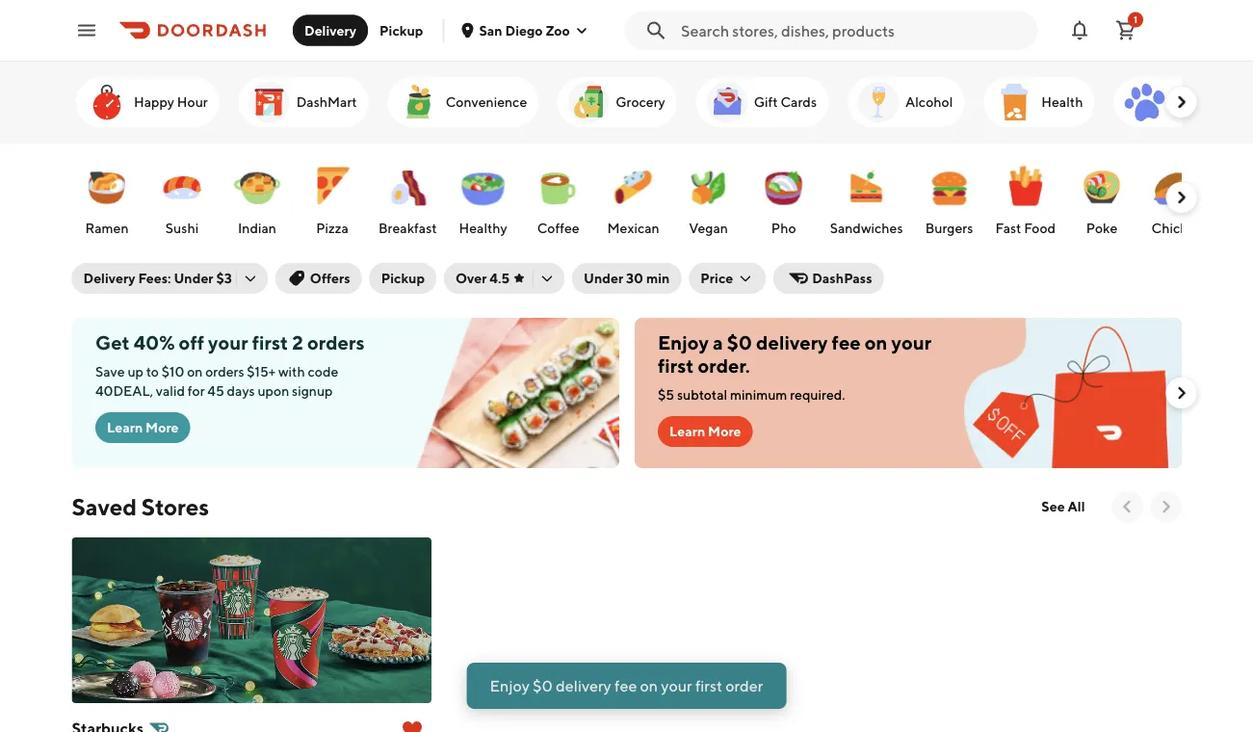 Task type: locate. For each thing, give the bounding box(es) containing it.
under left $3
[[174, 270, 213, 286]]

1 horizontal spatial orders
[[307, 331, 364, 354]]

enjoy for a
[[658, 331, 708, 354]]

learn more
[[106, 420, 178, 435], [669, 423, 741, 439]]

subtotal
[[677, 387, 727, 403]]

delivery left fees:
[[83, 270, 135, 286]]

0 horizontal spatial first
[[252, 331, 288, 354]]

next button of carousel image
[[1172, 383, 1191, 403], [1157, 497, 1176, 516]]

0 vertical spatial first
[[252, 331, 288, 354]]

grocery image
[[565, 79, 611, 125]]

first inside enjoy a $0 delivery fee on your first order. $5 subtotal minimum required.
[[658, 355, 694, 377]]

on
[[864, 331, 887, 354], [187, 364, 202, 380], [640, 677, 658, 695]]

1 horizontal spatial learn more
[[669, 423, 741, 439]]

orders up code
[[307, 331, 364, 354]]

delivery
[[756, 331, 828, 354], [556, 677, 612, 695]]

0 vertical spatial fee
[[832, 331, 861, 354]]

2 horizontal spatial your
[[891, 331, 931, 354]]

a
[[712, 331, 723, 354]]

0 horizontal spatial delivery
[[556, 677, 612, 695]]

san
[[479, 22, 503, 38]]

learn
[[106, 420, 142, 435], [669, 423, 705, 439]]

learn down subtotal
[[669, 423, 705, 439]]

under left 30
[[584, 270, 624, 286]]

40deal,
[[95, 383, 153, 399]]

first left 2
[[252, 331, 288, 354]]

saved
[[72, 493, 137, 520]]

on up for
[[187, 364, 202, 380]]

health image
[[991, 79, 1037, 125]]

click to remove this store from your saved list image
[[401, 719, 424, 732]]

Store search: begin typing to search for stores available on DoorDash text field
[[681, 20, 1026, 41]]

on left order
[[640, 677, 658, 695]]

convenience
[[445, 94, 527, 110]]

first
[[252, 331, 288, 354], [658, 355, 694, 377], [695, 677, 723, 695]]

over 4.5
[[456, 270, 510, 286]]

$15+
[[246, 364, 275, 380]]

pickup button
[[368, 15, 435, 46], [370, 263, 436, 294]]

1 horizontal spatial on
[[640, 677, 658, 695]]

1 vertical spatial fee
[[615, 677, 637, 695]]

gift cards link
[[696, 77, 828, 127]]

1 vertical spatial enjoy
[[490, 677, 530, 695]]

next button of carousel image right pets icon
[[1172, 92, 1191, 112]]

1 items, open order cart image
[[1115, 19, 1138, 42]]

orders up 45
[[205, 364, 244, 380]]

enjoy
[[658, 331, 708, 354], [490, 677, 530, 695]]

off
[[178, 331, 204, 354]]

sandwiches
[[830, 220, 903, 236]]

1 horizontal spatial delivery
[[304, 22, 357, 38]]

happy hour
[[133, 94, 207, 110]]

delivery fees: under $3
[[83, 270, 232, 286]]

delivery
[[304, 22, 357, 38], [83, 270, 135, 286]]

0 vertical spatial delivery
[[304, 22, 357, 38]]

pickup right delivery button
[[380, 22, 423, 38]]

offers
[[310, 270, 350, 286]]

1 horizontal spatial $0
[[727, 331, 752, 354]]

0 vertical spatial delivery
[[756, 331, 828, 354]]

dashmart link
[[238, 77, 368, 127]]

under 30 min
[[584, 270, 670, 286]]

1 button
[[1107, 11, 1145, 50]]

2 horizontal spatial on
[[864, 331, 887, 354]]

0 horizontal spatial enjoy
[[490, 677, 530, 695]]

next button of carousel image
[[1172, 92, 1191, 112], [1172, 188, 1191, 207]]

0 horizontal spatial on
[[187, 364, 202, 380]]

30
[[626, 270, 644, 286]]

0 vertical spatial pickup
[[380, 22, 423, 38]]

learn more button for order.
[[658, 416, 752, 447]]

fast
[[995, 220, 1021, 236]]

more down subtotal
[[708, 423, 741, 439]]

pets link
[[1114, 77, 1210, 127]]

1 vertical spatial pickup
[[381, 270, 425, 286]]

1 vertical spatial on
[[187, 364, 202, 380]]

$10
[[161, 364, 184, 380]]

on down the dashpass
[[864, 331, 887, 354]]

health
[[1041, 94, 1083, 110]]

fee
[[832, 331, 861, 354], [615, 677, 637, 695]]

1 horizontal spatial learn more button
[[658, 416, 752, 447]]

1 horizontal spatial more
[[708, 423, 741, 439]]

learn more button down the 40deal,
[[95, 412, 190, 443]]

learn more down subtotal
[[669, 423, 741, 439]]

alcohol
[[905, 94, 953, 110]]

cards
[[780, 94, 816, 110]]

pickup down "breakfast" at the left of the page
[[381, 270, 425, 286]]

0 vertical spatial $0
[[727, 331, 752, 354]]

sushi
[[165, 220, 198, 236]]

pickup button up the 'convenience' icon at the top
[[368, 15, 435, 46]]

learn more down the 40deal,
[[106, 420, 178, 435]]

more down valid
[[145, 420, 178, 435]]

happy hour link
[[76, 77, 219, 127]]

1 vertical spatial first
[[658, 355, 694, 377]]

pickup for top the pickup button
[[380, 22, 423, 38]]

learn more for order.
[[669, 423, 741, 439]]

learn more for up
[[106, 420, 178, 435]]

1
[[1134, 14, 1138, 25]]

1 next button of carousel image from the top
[[1172, 92, 1191, 112]]

pizza
[[316, 220, 348, 236]]

see all link
[[1030, 491, 1097, 522]]

dashmart image
[[246, 79, 292, 125]]

over 4.5 button
[[444, 263, 565, 294]]

learn more button
[[95, 412, 190, 443], [658, 416, 752, 447]]

ramen
[[85, 220, 128, 236]]

on inside get 40% off your first 2 orders save up to $10 on orders $15+ with code 40deal, valid for 45 days upon signup
[[187, 364, 202, 380]]

enjoy a $0 delivery fee on your first order. $5 subtotal minimum required.
[[658, 331, 931, 403]]

0 horizontal spatial under
[[174, 270, 213, 286]]

0 horizontal spatial delivery
[[83, 270, 135, 286]]

0 vertical spatial on
[[864, 331, 887, 354]]

burgers
[[925, 220, 973, 236]]

first up $5
[[658, 355, 694, 377]]

save
[[95, 364, 124, 380]]

0 horizontal spatial orders
[[205, 364, 244, 380]]

2 under from the left
[[584, 270, 624, 286]]

0 horizontal spatial more
[[145, 420, 178, 435]]

poke
[[1086, 220, 1117, 236]]

indian
[[237, 220, 276, 236]]

1 vertical spatial delivery
[[83, 270, 135, 286]]

1 horizontal spatial under
[[584, 270, 624, 286]]

previous button of carousel image
[[1118, 497, 1137, 516]]

1 horizontal spatial delivery
[[756, 331, 828, 354]]

chicken
[[1151, 220, 1202, 236]]

see all
[[1042, 499, 1085, 514]]

1 horizontal spatial first
[[658, 355, 694, 377]]

offers button
[[275, 263, 362, 294]]

1 vertical spatial $0
[[533, 677, 553, 695]]

healthy
[[459, 220, 507, 236]]

fast food
[[995, 220, 1055, 236]]

1 vertical spatial orders
[[205, 364, 244, 380]]

0 vertical spatial next button of carousel image
[[1172, 92, 1191, 112]]

2 vertical spatial first
[[695, 677, 723, 695]]

orders
[[307, 331, 364, 354], [205, 364, 244, 380]]

0 horizontal spatial learn more
[[106, 420, 178, 435]]

enjoy for $0
[[490, 677, 530, 695]]

pickup for the bottommost the pickup button
[[381, 270, 425, 286]]

learn down the 40deal,
[[106, 420, 142, 435]]

signup
[[291, 383, 332, 399]]

1 vertical spatial next button of carousel image
[[1157, 497, 1176, 516]]

delivery up dashmart
[[304, 22, 357, 38]]

all
[[1068, 499, 1085, 514]]

0 horizontal spatial your
[[208, 331, 248, 354]]

1 vertical spatial next button of carousel image
[[1172, 188, 1191, 207]]

see
[[1042, 499, 1065, 514]]

0 vertical spatial enjoy
[[658, 331, 708, 354]]

under
[[174, 270, 213, 286], [584, 270, 624, 286]]

1 horizontal spatial fee
[[832, 331, 861, 354]]

1 under from the left
[[174, 270, 213, 286]]

1 horizontal spatial enjoy
[[658, 331, 708, 354]]

learn more button down subtotal
[[658, 416, 752, 447]]

learn for save
[[106, 420, 142, 435]]

minimum
[[730, 387, 787, 403]]

first left order
[[695, 677, 723, 695]]

zoo
[[546, 22, 570, 38]]

pickup button down "breakfast" at the left of the page
[[370, 263, 436, 294]]

0 horizontal spatial learn more button
[[95, 412, 190, 443]]

enjoy inside enjoy a $0 delivery fee on your first order. $5 subtotal minimum required.
[[658, 331, 708, 354]]

delivery inside delivery button
[[304, 22, 357, 38]]

0 horizontal spatial learn
[[106, 420, 142, 435]]

dashmart
[[296, 94, 357, 110]]

coffee
[[537, 220, 579, 236]]

over
[[456, 270, 487, 286]]

stores
[[141, 493, 209, 520]]

next button of carousel image up chicken
[[1172, 188, 1191, 207]]

0 horizontal spatial fee
[[615, 677, 637, 695]]

1 horizontal spatial learn
[[669, 423, 705, 439]]



Task type: describe. For each thing, give the bounding box(es) containing it.
get
[[95, 331, 129, 354]]

with
[[278, 364, 305, 380]]

convenience link
[[387, 77, 538, 127]]

gift cards image
[[704, 79, 750, 125]]

fees:
[[138, 270, 171, 286]]

saved stores
[[72, 493, 209, 520]]

0 vertical spatial next button of carousel image
[[1172, 383, 1191, 403]]

2 vertical spatial on
[[640, 677, 658, 695]]

saved stores link
[[72, 491, 209, 522]]

2
[[292, 331, 303, 354]]

gift
[[754, 94, 778, 110]]

0 vertical spatial orders
[[307, 331, 364, 354]]

for
[[187, 383, 204, 399]]

under 30 min button
[[572, 263, 681, 294]]

food
[[1024, 220, 1055, 236]]

your inside enjoy a $0 delivery fee on your first order. $5 subtotal minimum required.
[[891, 331, 931, 354]]

order
[[726, 677, 763, 695]]

notification bell image
[[1068, 19, 1092, 42]]

first inside get 40% off your first 2 orders save up to $10 on orders $15+ with code 40deal, valid for 45 days upon signup
[[252, 331, 288, 354]]

price
[[701, 270, 733, 286]]

breakfast
[[378, 220, 437, 236]]

0 vertical spatial pickup button
[[368, 15, 435, 46]]

$0 inside enjoy a $0 delivery fee on your first order. $5 subtotal minimum required.
[[727, 331, 752, 354]]

alcohol link
[[847, 77, 964, 127]]

get 40% off your first 2 orders save up to $10 on orders $15+ with code 40deal, valid for 45 days upon signup
[[95, 331, 364, 399]]

required.
[[790, 387, 845, 403]]

pho
[[771, 220, 796, 236]]

4.5
[[490, 270, 510, 286]]

convenience image
[[395, 79, 441, 125]]

grocery link
[[558, 77, 677, 127]]

under inside button
[[584, 270, 624, 286]]

san diego zoo
[[479, 22, 570, 38]]

happy hour image
[[83, 79, 130, 125]]

dashpass
[[812, 270, 872, 286]]

gift cards
[[754, 94, 816, 110]]

happy
[[133, 94, 174, 110]]

enjoy $0 delivery fee on your first order
[[490, 677, 763, 695]]

mexican
[[607, 220, 659, 236]]

2 next button of carousel image from the top
[[1172, 188, 1191, 207]]

fee inside enjoy a $0 delivery fee on your first order. $5 subtotal minimum required.
[[832, 331, 861, 354]]

diego
[[505, 22, 543, 38]]

1 vertical spatial pickup button
[[370, 263, 436, 294]]

learn for first
[[669, 423, 705, 439]]

open menu image
[[75, 19, 98, 42]]

hour
[[177, 94, 207, 110]]

grocery
[[615, 94, 665, 110]]

more for order.
[[708, 423, 741, 439]]

san diego zoo button
[[460, 22, 589, 38]]

45
[[207, 383, 224, 399]]

vegan
[[689, 220, 728, 236]]

min
[[646, 270, 670, 286]]

delivery for delivery
[[304, 22, 357, 38]]

upon
[[257, 383, 289, 399]]

price button
[[689, 263, 766, 294]]

0 horizontal spatial $0
[[533, 677, 553, 695]]

pets image
[[1121, 79, 1168, 125]]

up
[[127, 364, 143, 380]]

health link
[[983, 77, 1094, 127]]

learn more button for up
[[95, 412, 190, 443]]

valid
[[155, 383, 184, 399]]

to
[[146, 364, 158, 380]]

delivery inside enjoy a $0 delivery fee on your first order. $5 subtotal minimum required.
[[756, 331, 828, 354]]

40%
[[133, 331, 174, 354]]

code
[[307, 364, 338, 380]]

days
[[226, 383, 254, 399]]

order.
[[697, 355, 750, 377]]

dashpass button
[[774, 263, 884, 294]]

2 horizontal spatial first
[[695, 677, 723, 695]]

delivery for delivery fees: under $3
[[83, 270, 135, 286]]

delivery button
[[293, 15, 368, 46]]

$3
[[216, 270, 232, 286]]

1 horizontal spatial your
[[661, 677, 692, 695]]

more for up
[[145, 420, 178, 435]]

your inside get 40% off your first 2 orders save up to $10 on orders $15+ with code 40deal, valid for 45 days upon signup
[[208, 331, 248, 354]]

on inside enjoy a $0 delivery fee on your first order. $5 subtotal minimum required.
[[864, 331, 887, 354]]

alcohol image
[[855, 79, 901, 125]]

pets
[[1171, 94, 1199, 110]]

$5
[[658, 387, 674, 403]]

1 vertical spatial delivery
[[556, 677, 612, 695]]



Task type: vqa. For each thing, say whether or not it's contained in the screenshot.
111 W 57th St
no



